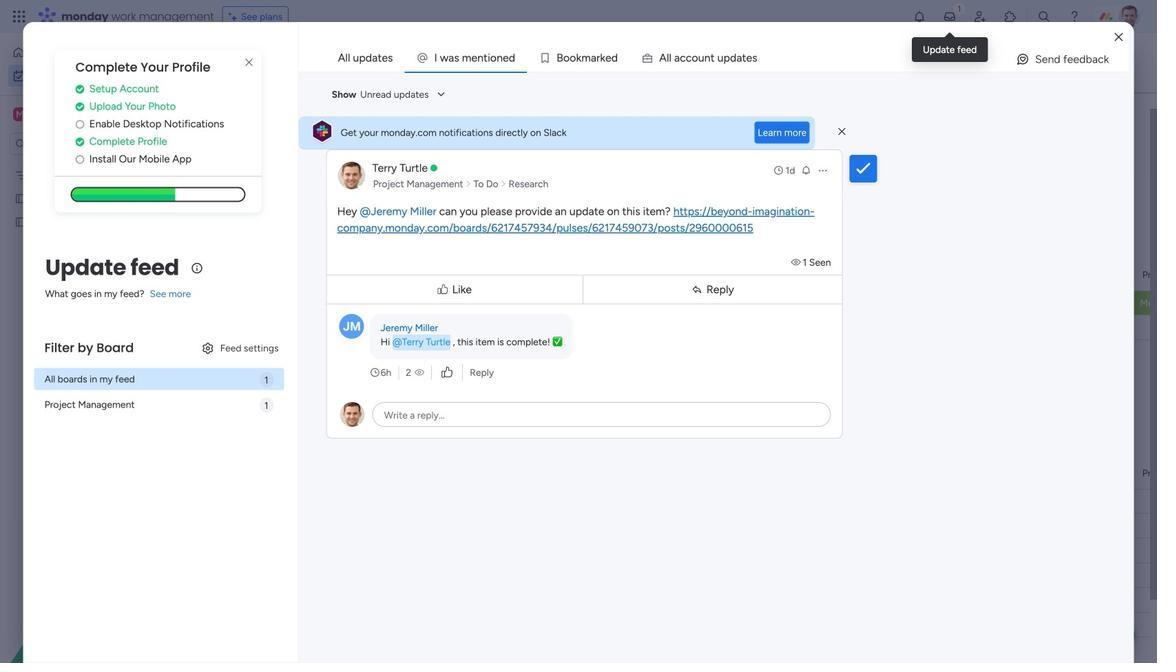 Task type: vqa. For each thing, say whether or not it's contained in the screenshot.
OPTION to the middle
yes



Task type: describe. For each thing, give the bounding box(es) containing it.
options image
[[818, 165, 829, 176]]

0 vertical spatial option
[[8, 41, 167, 63]]

3 check circle image from the top
[[76, 137, 84, 147]]

2 circle o image from the top
[[76, 154, 84, 165]]

Filter dashboard by text search field
[[262, 109, 387, 131]]

1 circle o image from the top
[[76, 119, 84, 129]]

slider arrow image
[[501, 177, 507, 191]]

help image
[[1068, 10, 1082, 23]]

2 check circle image from the top
[[76, 101, 84, 112]]

v2 seen image
[[791, 257, 803, 268]]

update feed image
[[943, 10, 957, 23]]

0 horizontal spatial dapulse x slim image
[[241, 54, 257, 71]]

2 vertical spatial option
[[0, 163, 176, 166]]

1 vertical spatial option
[[8, 65, 167, 87]]

reminder image
[[801, 165, 812, 176]]

see plans image
[[229, 9, 241, 24]]

workspace image
[[13, 107, 27, 122]]

public board image
[[14, 192, 28, 205]]



Task type: locate. For each thing, give the bounding box(es) containing it.
check circle image down workspace selection element
[[76, 137, 84, 147]]

dapulse x slim image
[[241, 54, 257, 71], [839, 126, 846, 138]]

list box
[[0, 161, 176, 420]]

1 image
[[954, 1, 966, 16]]

monday marketplace image
[[1004, 10, 1018, 23]]

check circle image up 'search in workspace' field in the left top of the page
[[76, 101, 84, 112]]

terry turtle image
[[1119, 6, 1141, 28]]

notifications image
[[913, 10, 927, 23]]

2 vertical spatial check circle image
[[76, 137, 84, 147]]

tab
[[326, 44, 405, 72]]

give feedback image
[[1016, 52, 1030, 66]]

0 vertical spatial check circle image
[[76, 84, 84, 94]]

0 vertical spatial circle o image
[[76, 119, 84, 129]]

None search field
[[262, 109, 387, 131]]

invite members image
[[973, 10, 987, 23]]

circle o image down 'search in workspace' field in the left top of the page
[[76, 154, 84, 165]]

workspace selection element
[[13, 106, 115, 124]]

lottie animation element
[[0, 524, 176, 663]]

check circle image
[[76, 84, 84, 94], [76, 101, 84, 112], [76, 137, 84, 147]]

circle o image
[[76, 119, 84, 129], [76, 154, 84, 165]]

Search in workspace field
[[29, 136, 115, 152]]

close image
[[1115, 32, 1123, 42]]

search everything image
[[1038, 10, 1051, 23]]

0 vertical spatial dapulse x slim image
[[241, 54, 257, 71]]

public board image
[[14, 216, 28, 229]]

v2 seen image
[[415, 366, 424, 380]]

circle o image up 'search in workspace' field in the left top of the page
[[76, 119, 84, 129]]

tab list
[[326, 44, 1129, 72]]

1 check circle image from the top
[[76, 84, 84, 94]]

search image
[[371, 114, 382, 125]]

option
[[8, 41, 167, 63], [8, 65, 167, 87], [0, 163, 176, 166]]

lottie animation image
[[0, 524, 176, 663]]

check circle image up workspace selection element
[[76, 84, 84, 94]]

1 vertical spatial circle o image
[[76, 154, 84, 165]]

1 vertical spatial check circle image
[[76, 101, 84, 112]]

slider arrow image
[[466, 177, 472, 191]]

1 vertical spatial dapulse x slim image
[[839, 126, 846, 138]]

select product image
[[12, 10, 26, 23]]

v2 like image
[[442, 365, 453, 380]]

1 horizontal spatial dapulse x slim image
[[839, 126, 846, 138]]



